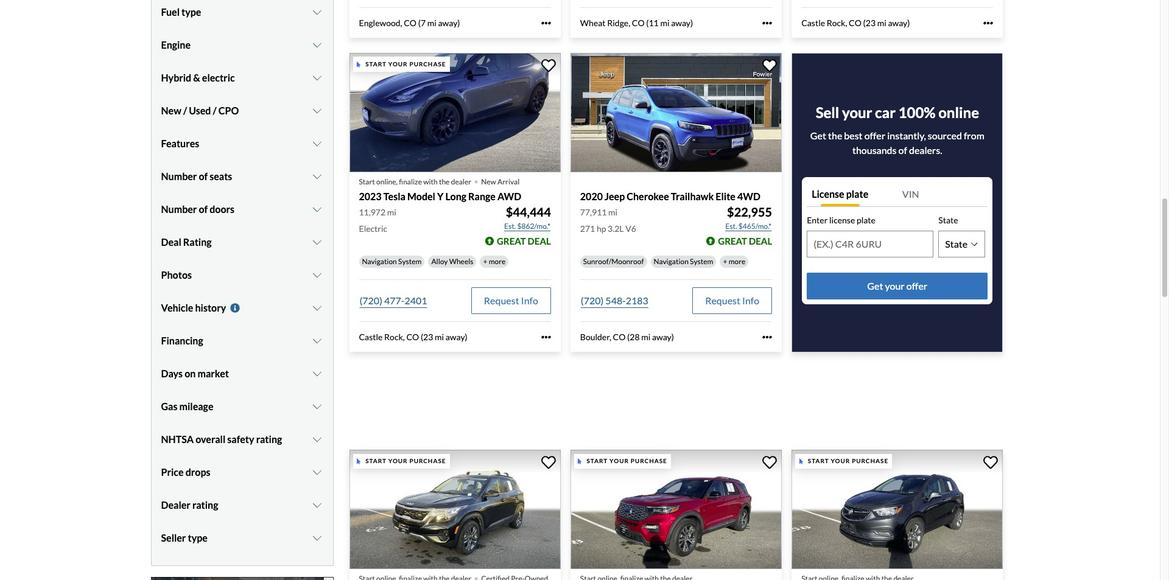 Task type: vqa. For each thing, say whether or not it's contained in the screenshot.
ellipsis h image to the left
yes



Task type: describe. For each thing, give the bounding box(es) containing it.
of for seats
[[199, 171, 208, 182]]

est. $465/mo.* button
[[725, 220, 772, 232]]

new inside start online, finalize with the dealer · new arrival 2023 tesla model y long range awd
[[481, 177, 496, 186]]

your for cherry black 2022 kia seltos s fwd suv / crossover front-wheel drive automatic image
[[388, 458, 408, 465]]

start inside start online, finalize with the dealer · new arrival 2023 tesla model y long range awd
[[359, 177, 375, 186]]

chevron down image for hybrid & electric
[[311, 73, 323, 83]]

start your purchase for mouse pointer image
[[808, 458, 889, 465]]

(720) 477-2401
[[360, 295, 427, 306]]

start for graphite gray metallic 2017 buick encore preferred ii awd suv / crossover all-wheel drive 6-speed automatic overdrive image
[[808, 458, 829, 465]]

vehicle
[[161, 302, 193, 314]]

chevron down image for engine
[[311, 40, 323, 50]]

plate inside tab
[[846, 188, 869, 200]]

2 start your purchase link from the left
[[571, 450, 784, 580]]

ellipsis h image
[[541, 18, 551, 28]]

on
[[185, 368, 196, 380]]

start your purchase for cherry black 2022 kia seltos s fwd suv / crossover front-wheel drive automatic image's mouse pointer icon
[[366, 458, 446, 465]]

deal
[[161, 236, 181, 248]]

mouse pointer image
[[799, 459, 803, 465]]

sunroof/moonroof
[[583, 257, 644, 266]]

deal for $22,955
[[749, 236, 772, 246]]

gas
[[161, 401, 177, 412]]

dealer rating
[[161, 499, 218, 511]]

ridge,
[[607, 17, 630, 28]]

chevron down image for seller type
[[311, 534, 323, 543]]

financing button
[[161, 326, 323, 356]]

purchase for mouse pointer icon associated with silver 2023 tesla model y long range awd suv / crossover all-wheel drive 1-speed automatic image
[[410, 60, 446, 68]]

online,
[[376, 177, 398, 186]]

start for silver 2023 tesla model y long range awd suv / crossover all-wheel drive 1-speed automatic image
[[366, 60, 387, 68]]

vin
[[902, 188, 919, 200]]

deal rating button
[[161, 227, 323, 258]]

safety
[[227, 434, 254, 445]]

2023
[[359, 190, 382, 202]]

gas mileage button
[[161, 392, 323, 422]]

start your purchase for mouse pointer icon associated with silver 2023 tesla model y long range awd suv / crossover all-wheel drive 1-speed automatic image
[[366, 60, 446, 68]]

of for doors
[[199, 204, 208, 215]]

(720) 548-2183
[[581, 295, 649, 306]]

$44,444 est. $862/mo.*
[[504, 204, 551, 231]]

0 vertical spatial rock,
[[827, 17, 847, 28]]

2 navigation from the left
[[654, 257, 689, 266]]

engine
[[161, 39, 191, 51]]

cherry black 2022 kia seltos s fwd suv / crossover front-wheel drive automatic image
[[349, 450, 561, 569]]

start for rapid red metallic tinted clearcoat 2020 ford explorer platinum awd suv / crossover all-wheel drive automatic image
[[587, 458, 608, 465]]

type for fuel type
[[182, 6, 201, 18]]

engine button
[[161, 30, 323, 60]]

range
[[468, 190, 496, 202]]

vin tab
[[898, 182, 988, 206]]

request info for 2183
[[705, 295, 760, 306]]

finalize
[[399, 177, 422, 186]]

car
[[875, 103, 896, 121]]

info for (720) 548-2183
[[742, 295, 760, 306]]

license plate
[[812, 188, 869, 200]]

purchase for mouse pointer image
[[852, 458, 889, 465]]

online
[[939, 103, 979, 121]]

type for seller type
[[188, 532, 208, 544]]

number of doors button
[[161, 194, 323, 225]]

·
[[474, 169, 479, 191]]

sourced
[[928, 130, 962, 141]]

+ for navigation system
[[723, 257, 727, 266]]

more for wheels
[[489, 257, 506, 266]]

wheat ridge, co (11 mi away)
[[580, 17, 693, 28]]

1 vertical spatial plate
[[857, 215, 876, 225]]

$22,955 est. $465/mo.*
[[726, 204, 772, 231]]

features button
[[161, 129, 323, 159]]

chevron down image for fuel type
[[311, 7, 323, 17]]

request info button for (720) 477-2401
[[471, 287, 551, 314]]

11,972 mi electric
[[359, 207, 396, 234]]

chevron down image for dealer rating
[[311, 501, 323, 510]]

days
[[161, 368, 183, 380]]

elite
[[716, 190, 736, 202]]

dealer
[[451, 177, 471, 186]]

77,911
[[580, 207, 607, 217]]

$862/mo.*
[[517, 222, 550, 231]]

your inside button
[[885, 280, 905, 292]]

new / used / cpo
[[161, 105, 239, 116]]

your for graphite gray metallic 2017 buick encore preferred ii awd suv / crossover all-wheel drive 6-speed automatic overdrive image
[[831, 458, 850, 465]]

2 system from the left
[[690, 257, 713, 266]]

dealer rating button
[[161, 490, 323, 521]]

rating
[[183, 236, 212, 248]]

great deal for $44,444
[[497, 236, 551, 246]]

state
[[939, 215, 958, 225]]

0 horizontal spatial advertisement region
[[151, 577, 333, 580]]

from
[[964, 130, 985, 141]]

doors
[[210, 204, 235, 215]]

0 horizontal spatial rating
[[192, 499, 218, 511]]

tab list containing license plate
[[807, 182, 988, 206]]

$44,444
[[506, 204, 551, 219]]

enter
[[807, 215, 828, 225]]

hybrid
[[161, 72, 191, 84]]

long
[[446, 190, 466, 202]]

electric
[[202, 72, 235, 84]]

boulder,
[[580, 332, 611, 342]]

cpo
[[219, 105, 239, 116]]

chevron down image for gas mileage
[[311, 402, 323, 412]]

1 horizontal spatial advertisement region
[[459, 372, 903, 427]]

price drops button
[[161, 457, 323, 488]]

graphite gray metallic 2017 buick encore preferred ii awd suv / crossover all-wheel drive 6-speed automatic overdrive image
[[792, 450, 1003, 569]]

mouse pointer image for cherry black 2022 kia seltos s fwd suv / crossover front-wheel drive automatic image
[[357, 459, 361, 465]]

the inside get the best offer instantly, sourced from thousands of dealers.
[[828, 130, 842, 141]]

dealers.
[[909, 144, 943, 156]]

chevron down image for nhtsa overall safety rating
[[311, 435, 323, 445]]

get your offer button
[[807, 273, 988, 299]]

3 start your purchase link from the left
[[792, 450, 1006, 580]]

more for system
[[729, 257, 746, 266]]

1 / from the left
[[183, 105, 187, 116]]

photos button
[[161, 260, 323, 291]]

tesla
[[383, 190, 406, 202]]

$465/mo.*
[[739, 222, 772, 231]]

fuel type button
[[161, 0, 323, 28]]

used
[[189, 105, 211, 116]]

with
[[423, 177, 438, 186]]

history
[[195, 302, 226, 314]]

Enter license plate field
[[808, 231, 933, 257]]

$22,955
[[727, 204, 772, 219]]

awd
[[498, 190, 521, 202]]

new / used / cpo button
[[161, 96, 323, 126]]

electric
[[359, 223, 387, 234]]

great for $44,444
[[497, 236, 526, 246]]

of inside get the best offer instantly, sourced from thousands of dealers.
[[899, 144, 907, 156]]

1 vertical spatial rock,
[[384, 332, 405, 342]]

1 horizontal spatial castle
[[802, 17, 825, 28]]

number of seats button
[[161, 161, 323, 192]]

(11
[[646, 17, 659, 28]]

2020 jeep cherokee trailhawk elite 4wd
[[580, 190, 761, 202]]

9 chevron down image from the top
[[311, 303, 323, 313]]

477-
[[384, 295, 405, 306]]

request info button for (720) 548-2183
[[693, 287, 772, 314]]

11,972
[[359, 207, 386, 217]]

get the best offer instantly, sourced from thousands of dealers.
[[810, 130, 985, 156]]

deal rating
[[161, 236, 212, 248]]

boulder, co (28 mi away)
[[580, 332, 674, 342]]

chevron down image for deal rating
[[311, 238, 323, 247]]

alloy
[[431, 257, 448, 266]]

chevron down image for number of seats
[[311, 172, 323, 182]]



Task type: locate. For each thing, give the bounding box(es) containing it.
type right fuel
[[182, 6, 201, 18]]

englewood, co (7 mi away)
[[359, 17, 460, 28]]

1 request from the left
[[484, 295, 519, 306]]

photos
[[161, 269, 192, 281]]

0 vertical spatial offer
[[865, 130, 886, 141]]

8 chevron down image from the top
[[311, 270, 323, 280]]

offer inside get your offer button
[[907, 280, 928, 292]]

1 horizontal spatial more
[[729, 257, 746, 266]]

rating
[[256, 434, 282, 445], [192, 499, 218, 511]]

hydro blue pearlcoat 2020 jeep cherokee trailhawk elite 4wd suv / crossover four-wheel drive 9-speed automatic image
[[571, 53, 782, 172]]

the inside start online, finalize with the dealer · new arrival 2023 tesla model y long range awd
[[439, 177, 450, 186]]

4wd
[[737, 190, 761, 202]]

start your purchase for mouse pointer icon corresponding to rapid red metallic tinted clearcoat 2020 ford explorer platinum awd suv / crossover all-wheel drive automatic image
[[587, 458, 667, 465]]

2 number from the top
[[161, 204, 197, 215]]

number up deal rating
[[161, 204, 197, 215]]

get inside get your offer button
[[867, 280, 883, 292]]

+ more right wheels
[[483, 257, 506, 266]]

(720) for (720) 477-2401
[[360, 295, 382, 306]]

0 horizontal spatial more
[[489, 257, 506, 266]]

number down features
[[161, 171, 197, 182]]

sell
[[816, 103, 839, 121]]

1 horizontal spatial castle rock, co (23 mi away)
[[802, 17, 910, 28]]

get down enter license plate field
[[867, 280, 883, 292]]

1 horizontal spatial info
[[742, 295, 760, 306]]

1 horizontal spatial est.
[[726, 222, 737, 231]]

1 (720) from the left
[[360, 295, 382, 306]]

1 vertical spatial the
[[439, 177, 450, 186]]

type
[[182, 6, 201, 18], [188, 532, 208, 544]]

chevron down image inside photos dropdown button
[[311, 270, 323, 280]]

6 chevron down image from the top
[[311, 172, 323, 182]]

chevron down image inside engine 'dropdown button'
[[311, 40, 323, 50]]

overall
[[196, 434, 225, 445]]

/ left used
[[183, 105, 187, 116]]

silver 2023 tesla model y long range awd suv / crossover all-wheel drive 1-speed automatic image
[[349, 53, 561, 172]]

your for silver 2023 tesla model y long range awd suv / crossover all-wheel drive 1-speed automatic image
[[388, 60, 408, 68]]

info for (720) 477-2401
[[521, 295, 538, 306]]

englewood,
[[359, 17, 402, 28]]

1 horizontal spatial new
[[481, 177, 496, 186]]

away)
[[438, 17, 460, 28], [671, 17, 693, 28], [888, 17, 910, 28], [446, 332, 468, 342], [652, 332, 674, 342]]

1 start your purchase link from the left
[[349, 450, 563, 580]]

0 horizontal spatial navigation system
[[362, 257, 422, 266]]

more down the est. $465/mo.* button
[[729, 257, 746, 266]]

0 vertical spatial (23
[[863, 17, 876, 28]]

1 info from the left
[[521, 295, 538, 306]]

of
[[899, 144, 907, 156], [199, 171, 208, 182], [199, 204, 208, 215]]

mouse pointer image for rapid red metallic tinted clearcoat 2020 ford explorer platinum awd suv / crossover all-wheel drive automatic image
[[578, 459, 582, 465]]

great deal down the est. $465/mo.* button
[[718, 236, 772, 246]]

great deal for $22,955
[[718, 236, 772, 246]]

days on market button
[[161, 359, 323, 389]]

1 horizontal spatial (720)
[[581, 295, 604, 306]]

price
[[161, 467, 184, 478]]

2 great deal from the left
[[718, 236, 772, 246]]

1 more from the left
[[489, 257, 506, 266]]

dealer
[[161, 499, 191, 511]]

0 vertical spatial the
[[828, 130, 842, 141]]

chevron down image inside the hybrid & electric dropdown button
[[311, 73, 323, 83]]

2 deal from the left
[[749, 236, 772, 246]]

alloy wheels
[[431, 257, 473, 266]]

2 vertical spatial of
[[199, 204, 208, 215]]

get for get the best offer instantly, sourced from thousands of dealers.
[[810, 130, 826, 141]]

100%
[[899, 103, 936, 121]]

chevron down image inside financing dropdown button
[[311, 336, 323, 346]]

deal down $465/mo.*
[[749, 236, 772, 246]]

navigation right the sunroof/moonroof
[[654, 257, 689, 266]]

1 deal from the left
[[528, 236, 551, 246]]

0 vertical spatial new
[[161, 105, 181, 116]]

1 number from the top
[[161, 171, 197, 182]]

1 horizontal spatial deal
[[749, 236, 772, 246]]

chevron down image inside features dropdown button
[[311, 139, 323, 149]]

v6
[[626, 223, 636, 234]]

chevron down image inside nhtsa overall safety rating dropdown button
[[311, 435, 323, 445]]

2 info from the left
[[742, 295, 760, 306]]

great deal down est. $862/mo.* button
[[497, 236, 551, 246]]

(7
[[418, 17, 426, 28]]

hybrid & electric button
[[161, 63, 323, 93]]

0 horizontal spatial castle rock, co (23 mi away)
[[359, 332, 468, 342]]

2 request info from the left
[[705, 295, 760, 306]]

plate
[[846, 188, 869, 200], [857, 215, 876, 225]]

(720) for (720) 548-2183
[[581, 295, 604, 306]]

new right ·
[[481, 177, 496, 186]]

1 request info button from the left
[[471, 287, 551, 314]]

+ for alloy wheels
[[483, 257, 487, 266]]

chevron down image for price drops
[[311, 468, 323, 478]]

wheels
[[449, 257, 473, 266]]

1 horizontal spatial request info button
[[693, 287, 772, 314]]

the left best
[[828, 130, 842, 141]]

0 vertical spatial plate
[[846, 188, 869, 200]]

model
[[407, 190, 435, 202]]

0 horizontal spatial request
[[484, 295, 519, 306]]

0 horizontal spatial request info button
[[471, 287, 551, 314]]

days on market
[[161, 368, 229, 380]]

1 vertical spatial get
[[867, 280, 883, 292]]

advertisement region
[[459, 372, 903, 427], [151, 577, 333, 580]]

0 horizontal spatial system
[[398, 257, 422, 266]]

deal
[[528, 236, 551, 246], [749, 236, 772, 246]]

sell your car 100% online
[[816, 103, 979, 121]]

2 navigation system from the left
[[654, 257, 713, 266]]

1 horizontal spatial the
[[828, 130, 842, 141]]

2 + more from the left
[[723, 257, 746, 266]]

+ more for navigation system
[[723, 257, 746, 266]]

tab list
[[807, 182, 988, 206]]

get your offer
[[867, 280, 928, 292]]

1 horizontal spatial great deal
[[718, 236, 772, 246]]

0 horizontal spatial new
[[161, 105, 181, 116]]

of inside dropdown button
[[199, 204, 208, 215]]

1 horizontal spatial (23
[[863, 17, 876, 28]]

deal for $44,444
[[528, 236, 551, 246]]

get for get your offer
[[867, 280, 883, 292]]

(720)
[[360, 295, 382, 306], [581, 295, 604, 306]]

mi inside 11,972 mi electric
[[387, 207, 396, 217]]

4 chevron down image from the top
[[311, 106, 323, 116]]

1 vertical spatial number
[[161, 204, 197, 215]]

+ down the est. $465/mo.* button
[[723, 257, 727, 266]]

est. down $44,444 at the left top of page
[[504, 222, 516, 231]]

0 horizontal spatial rock,
[[384, 332, 405, 342]]

drops
[[186, 467, 210, 478]]

cherokee
[[627, 190, 669, 202]]

1 horizontal spatial request info
[[705, 295, 760, 306]]

number for number of seats
[[161, 171, 197, 182]]

jeep
[[605, 190, 625, 202]]

chevron down image inside number of doors dropdown button
[[311, 205, 323, 214]]

0 horizontal spatial /
[[183, 105, 187, 116]]

1 great from the left
[[497, 236, 526, 246]]

chevron down image for photos
[[311, 270, 323, 280]]

0 horizontal spatial request info
[[484, 295, 538, 306]]

vehicle history
[[161, 302, 226, 314]]

start for cherry black 2022 kia seltos s fwd suv / crossover front-wheel drive automatic image
[[366, 458, 387, 465]]

&
[[193, 72, 200, 84]]

y
[[437, 190, 444, 202]]

est. $862/mo.* button
[[504, 220, 551, 232]]

3 chevron down image from the top
[[311, 73, 323, 83]]

financing
[[161, 335, 203, 347]]

new
[[161, 105, 181, 116], [481, 177, 496, 186]]

1 chevron down image from the top
[[311, 7, 323, 17]]

2 more from the left
[[729, 257, 746, 266]]

great for $22,955
[[718, 236, 747, 246]]

chevron down image inside seller type dropdown button
[[311, 534, 323, 543]]

0 horizontal spatial info
[[521, 295, 538, 306]]

est. for $44,444
[[504, 222, 516, 231]]

request
[[484, 295, 519, 306], [705, 295, 741, 306]]

great down the est. $465/mo.* button
[[718, 236, 747, 246]]

1 + from the left
[[483, 257, 487, 266]]

thousands
[[853, 144, 897, 156]]

1 horizontal spatial navigation
[[654, 257, 689, 266]]

chevron down image for new / used / cpo
[[311, 106, 323, 116]]

5 chevron down image from the top
[[311, 468, 323, 478]]

+ more for alloy wheels
[[483, 257, 506, 266]]

6 chevron down image from the top
[[311, 534, 323, 543]]

/ left "cpo"
[[213, 105, 217, 116]]

chevron down image for number of doors
[[311, 205, 323, 214]]

license
[[829, 215, 855, 225]]

+ right wheels
[[483, 257, 487, 266]]

seats
[[210, 171, 232, 182]]

mi inside 77,911 mi 271 hp 3.2l v6
[[608, 207, 618, 217]]

77,911 mi 271 hp 3.2l v6
[[580, 207, 636, 234]]

chevron down image inside gas mileage dropdown button
[[311, 402, 323, 412]]

271
[[580, 223, 595, 234]]

hp
[[597, 223, 606, 234]]

0 vertical spatial type
[[182, 6, 201, 18]]

the
[[828, 130, 842, 141], [439, 177, 450, 186]]

1 horizontal spatial system
[[690, 257, 713, 266]]

2 (720) from the left
[[581, 295, 604, 306]]

2 chevron down image from the top
[[311, 336, 323, 346]]

1 vertical spatial castle rock, co (23 mi away)
[[359, 332, 468, 342]]

more
[[489, 257, 506, 266], [729, 257, 746, 266]]

get
[[810, 130, 826, 141], [867, 280, 883, 292]]

start your purchase link
[[349, 450, 563, 580], [571, 450, 784, 580], [792, 450, 1006, 580]]

est. for $22,955
[[726, 222, 737, 231]]

5 chevron down image from the top
[[311, 139, 323, 149]]

1 horizontal spatial rating
[[256, 434, 282, 445]]

chevron down image inside days on market dropdown button
[[311, 369, 323, 379]]

1 great deal from the left
[[497, 236, 551, 246]]

gas mileage
[[161, 401, 213, 412]]

1 vertical spatial new
[[481, 177, 496, 186]]

the right with
[[439, 177, 450, 186]]

1 vertical spatial (23
[[421, 332, 433, 342]]

mi
[[427, 17, 437, 28], [660, 17, 670, 28], [877, 17, 887, 28], [387, 207, 396, 217], [608, 207, 618, 217], [435, 332, 444, 342], [641, 332, 651, 342]]

0 horizontal spatial est.
[[504, 222, 516, 231]]

purchase for cherry black 2022 kia seltos s fwd suv / crossover front-wheel drive automatic image's mouse pointer icon
[[410, 458, 446, 465]]

request for 2401
[[484, 295, 519, 306]]

chevron down image for financing
[[311, 336, 323, 346]]

0 vertical spatial castle rock, co (23 mi away)
[[802, 17, 910, 28]]

2 request from the left
[[705, 295, 741, 306]]

1 vertical spatial offer
[[907, 280, 928, 292]]

7 chevron down image from the top
[[311, 238, 323, 247]]

arrival
[[498, 177, 520, 186]]

1 horizontal spatial start your purchase link
[[571, 450, 784, 580]]

1 horizontal spatial /
[[213, 105, 217, 116]]

0 horizontal spatial + more
[[483, 257, 506, 266]]

548-
[[606, 295, 626, 306]]

0 horizontal spatial castle
[[359, 332, 383, 342]]

11 chevron down image from the top
[[311, 501, 323, 510]]

chevron down image inside the number of seats dropdown button
[[311, 172, 323, 182]]

2 est. from the left
[[726, 222, 737, 231]]

0 horizontal spatial great
[[497, 236, 526, 246]]

est. down $22,955
[[726, 222, 737, 231]]

0 vertical spatial advertisement region
[[459, 372, 903, 427]]

3.2l
[[608, 223, 624, 234]]

0 horizontal spatial great deal
[[497, 236, 551, 246]]

seller type button
[[161, 523, 323, 554]]

1 system from the left
[[398, 257, 422, 266]]

number of doors
[[161, 204, 235, 215]]

enter license plate
[[807, 215, 876, 225]]

0 vertical spatial get
[[810, 130, 826, 141]]

est. inside $22,955 est. $465/mo.*
[[726, 222, 737, 231]]

0 vertical spatial of
[[899, 144, 907, 156]]

request info for 2401
[[484, 295, 538, 306]]

1 vertical spatial rating
[[192, 499, 218, 511]]

2 + from the left
[[723, 257, 727, 266]]

0 vertical spatial rating
[[256, 434, 282, 445]]

1 + more from the left
[[483, 257, 506, 266]]

2 great from the left
[[718, 236, 747, 246]]

(720) 548-2183 button
[[580, 287, 649, 314]]

1 vertical spatial castle
[[359, 332, 383, 342]]

chevron down image
[[311, 7, 323, 17], [311, 40, 323, 50], [311, 73, 323, 83], [311, 106, 323, 116], [311, 139, 323, 149], [311, 172, 323, 182], [311, 238, 323, 247], [311, 270, 323, 280], [311, 303, 323, 313], [311, 435, 323, 445], [311, 501, 323, 510]]

2 chevron down image from the top
[[311, 40, 323, 50]]

license
[[812, 188, 844, 200]]

1 horizontal spatial navigation system
[[654, 257, 713, 266]]

0 horizontal spatial offer
[[865, 130, 886, 141]]

1 horizontal spatial great
[[718, 236, 747, 246]]

1 est. from the left
[[504, 222, 516, 231]]

chevron down image inside dealer rating dropdown button
[[311, 501, 323, 510]]

get down sell
[[810, 130, 826, 141]]

chevron down image inside the deal rating 'dropdown button'
[[311, 238, 323, 247]]

mileage
[[179, 401, 213, 412]]

(23
[[863, 17, 876, 28], [421, 332, 433, 342]]

ellipsis h image
[[763, 18, 772, 28], [984, 18, 994, 28], [541, 332, 551, 342], [763, 332, 772, 342]]

number inside dropdown button
[[161, 171, 197, 182]]

nhtsa overall safety rating
[[161, 434, 282, 445]]

0 horizontal spatial deal
[[528, 236, 551, 246]]

mouse pointer image for silver 2023 tesla model y long range awd suv / crossover all-wheel drive 1-speed automatic image
[[357, 61, 361, 67]]

1 chevron down image from the top
[[311, 205, 323, 214]]

trailhawk
[[671, 190, 714, 202]]

(720) left 548-
[[581, 295, 604, 306]]

fuel
[[161, 6, 180, 18]]

license plate tab
[[807, 182, 898, 206]]

1 navigation from the left
[[362, 257, 397, 266]]

purchase for mouse pointer icon corresponding to rapid red metallic tinted clearcoat 2020 ford explorer platinum awd suv / crossover all-wheel drive automatic image
[[631, 458, 667, 465]]

2020
[[580, 190, 603, 202]]

chevron down image for days on market
[[311, 369, 323, 379]]

chevron down image inside price drops dropdown button
[[311, 468, 323, 478]]

10 chevron down image from the top
[[311, 435, 323, 445]]

1 vertical spatial of
[[199, 171, 208, 182]]

of left seats on the top left
[[199, 171, 208, 182]]

est. inside $44,444 est. $862/mo.*
[[504, 222, 516, 231]]

market
[[198, 368, 229, 380]]

purchase
[[410, 60, 446, 68], [410, 458, 446, 465], [631, 458, 667, 465], [852, 458, 889, 465]]

1 horizontal spatial rock,
[[827, 17, 847, 28]]

2 horizontal spatial start your purchase link
[[792, 450, 1006, 580]]

(720) 477-2401 button
[[359, 287, 428, 314]]

new left used
[[161, 105, 181, 116]]

type right seller
[[188, 532, 208, 544]]

deal down $862/mo.*
[[528, 236, 551, 246]]

1 horizontal spatial get
[[867, 280, 883, 292]]

est.
[[504, 222, 516, 231], [726, 222, 737, 231]]

rapid red metallic tinted clearcoat 2020 ford explorer platinum awd suv / crossover all-wheel drive automatic image
[[571, 450, 782, 569]]

best
[[844, 130, 863, 141]]

hybrid & electric
[[161, 72, 235, 84]]

start
[[366, 60, 387, 68], [359, 177, 375, 186], [366, 458, 387, 465], [587, 458, 608, 465], [808, 458, 829, 465]]

+ more down the est. $465/mo.* button
[[723, 257, 746, 266]]

chevron down image inside new / used / cpo dropdown button
[[311, 106, 323, 116]]

seller
[[161, 532, 186, 544]]

1 vertical spatial advertisement region
[[151, 577, 333, 580]]

mouse pointer image
[[357, 61, 361, 67], [357, 459, 361, 465], [578, 459, 582, 465]]

chevron down image for features
[[311, 139, 323, 149]]

0 vertical spatial castle
[[802, 17, 825, 28]]

wheat
[[580, 17, 606, 28]]

1 navigation system from the left
[[362, 257, 422, 266]]

chevron down image inside fuel type dropdown button
[[311, 7, 323, 17]]

1 horizontal spatial request
[[705, 295, 741, 306]]

get inside get the best offer instantly, sourced from thousands of dealers.
[[810, 130, 826, 141]]

3 chevron down image from the top
[[311, 369, 323, 379]]

castle
[[802, 17, 825, 28], [359, 332, 383, 342]]

your for rapid red metallic tinted clearcoat 2020 ford explorer platinum awd suv / crossover all-wheel drive automatic image
[[610, 458, 629, 465]]

more right wheels
[[489, 257, 506, 266]]

info circle image
[[229, 303, 241, 313]]

0 horizontal spatial (720)
[[360, 295, 382, 306]]

of left doors
[[199, 204, 208, 215]]

great down est. $862/mo.* button
[[497, 236, 526, 246]]

1 horizontal spatial + more
[[723, 257, 746, 266]]

4 chevron down image from the top
[[311, 402, 323, 412]]

2 request info button from the left
[[693, 287, 772, 314]]

offer
[[865, 130, 886, 141], [907, 280, 928, 292]]

seller type
[[161, 532, 208, 544]]

number for number of doors
[[161, 204, 197, 215]]

new inside new / used / cpo dropdown button
[[161, 105, 181, 116]]

0 horizontal spatial +
[[483, 257, 487, 266]]

request for 2183
[[705, 295, 741, 306]]

request info button
[[471, 287, 551, 314], [693, 287, 772, 314]]

rating right safety
[[256, 434, 282, 445]]

0 horizontal spatial navigation
[[362, 257, 397, 266]]

1 horizontal spatial +
[[723, 257, 727, 266]]

rating right the dealer
[[192, 499, 218, 511]]

offer inside get the best offer instantly, sourced from thousands of dealers.
[[865, 130, 886, 141]]

1 request info from the left
[[484, 295, 538, 306]]

fuel type
[[161, 6, 201, 18]]

chevron down image
[[311, 205, 323, 214], [311, 336, 323, 346], [311, 369, 323, 379], [311, 402, 323, 412], [311, 468, 323, 478], [311, 534, 323, 543]]

0 horizontal spatial start your purchase link
[[349, 450, 563, 580]]

1 vertical spatial type
[[188, 532, 208, 544]]

1 horizontal spatial offer
[[907, 280, 928, 292]]

0 horizontal spatial the
[[439, 177, 450, 186]]

number inside dropdown button
[[161, 204, 197, 215]]

2 / from the left
[[213, 105, 217, 116]]

of down instantly,
[[899, 144, 907, 156]]

0 horizontal spatial (23
[[421, 332, 433, 342]]

navigation down electric
[[362, 257, 397, 266]]

2183
[[626, 295, 649, 306]]

0 horizontal spatial get
[[810, 130, 826, 141]]

of inside dropdown button
[[199, 171, 208, 182]]

0 vertical spatial number
[[161, 171, 197, 182]]

(720) left "477-" at the left bottom
[[360, 295, 382, 306]]



